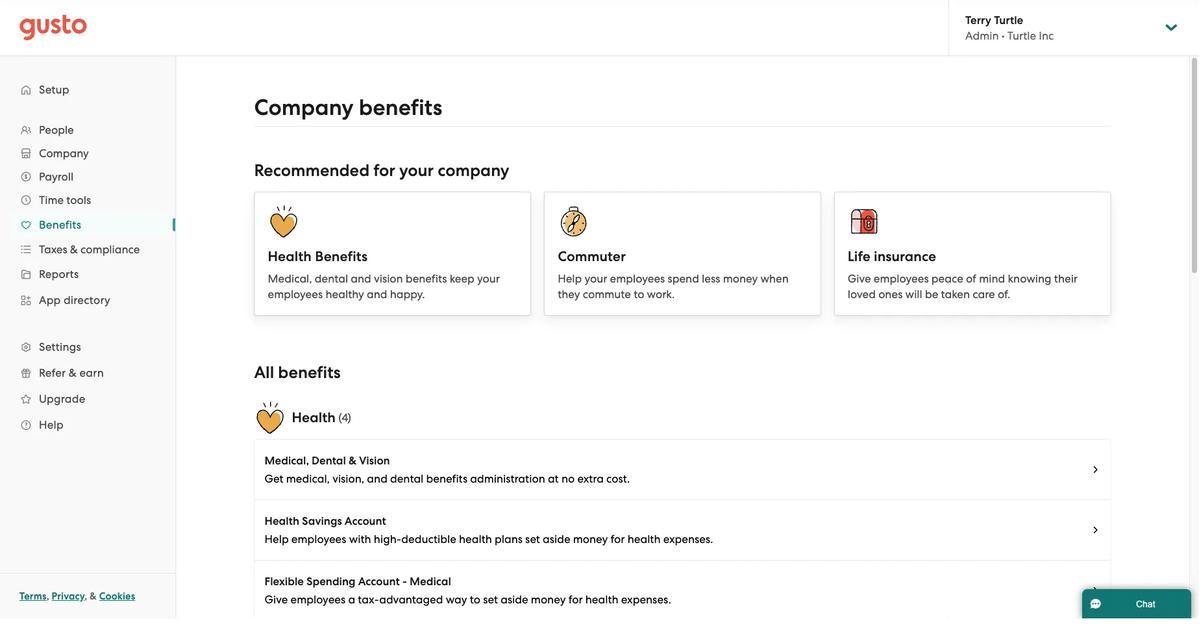 Task type: locate. For each thing, give the bounding box(es) containing it.
2 vertical spatial money
[[531, 593, 566, 606]]

dental right 'vision,'
[[390, 472, 424, 485]]

employees down the savings
[[292, 533, 347, 546]]

0 horizontal spatial company
[[39, 147, 89, 160]]

upgrade link
[[13, 387, 162, 411]]

0 vertical spatial benefits
[[39, 218, 81, 231]]

1 horizontal spatial for
[[569, 593, 583, 606]]

advantaged
[[380, 593, 443, 606]]

0 horizontal spatial to
[[470, 593, 481, 606]]

& inside medical, dental & vision get medical, vision, and dental benefits administration at no extra cost.
[[349, 454, 357, 467]]

1 vertical spatial set
[[483, 593, 498, 606]]

set
[[526, 533, 540, 546], [483, 593, 498, 606]]

setup
[[39, 83, 69, 96]]

0 vertical spatial turtle
[[995, 13, 1024, 26]]

taken
[[942, 288, 971, 301]]

employees inside medical, dental and vision benefits keep your employees healthy and happy.
[[268, 288, 323, 301]]

medical, for dental
[[265, 454, 309, 467]]

account
[[345, 514, 386, 528], [358, 575, 400, 588]]

0 horizontal spatial money
[[531, 593, 566, 606]]

expenses. inside health savings account help employees with high-deductible health plans set aside money for health expenses.
[[664, 533, 714, 546]]

dental inside medical, dental & vision get medical, vision, and dental benefits administration at no extra cost.
[[390, 472, 424, 485]]

1 vertical spatial benefits
[[315, 248, 368, 265]]

employees
[[610, 272, 665, 285], [874, 272, 929, 285], [268, 288, 323, 301], [292, 533, 347, 546], [291, 593, 346, 606]]

your up commute
[[585, 272, 608, 285]]

1 vertical spatial list
[[254, 439, 1112, 619]]

1 vertical spatial dental
[[390, 472, 424, 485]]

life
[[848, 248, 871, 265]]

, left cookies 'button'
[[85, 591, 87, 602]]

help inside help link
[[39, 418, 64, 431]]

opens in current tab image for medical, dental & vision
[[1091, 465, 1101, 475]]

list containing people
[[0, 118, 175, 438]]

help for help
[[39, 418, 64, 431]]

give employees peace of mind knowing their loved ones will be taken care of.
[[848, 272, 1078, 301]]

medical, inside medical, dental & vision get medical, vision, and dental benefits administration at no extra cost.
[[265, 454, 309, 467]]

aside inside flexible spending account - medical give employees a tax-advantaged way to set aside money for health expenses.
[[501, 593, 529, 606]]

&
[[70, 243, 78, 256], [69, 366, 77, 379], [349, 454, 357, 467], [90, 591, 97, 602]]

cost.
[[607, 472, 630, 485]]

1 vertical spatial give
[[265, 593, 288, 606]]

0 horizontal spatial aside
[[501, 593, 529, 606]]

dental up "healthy"
[[315, 272, 348, 285]]

savings
[[302, 514, 342, 528]]

1 horizontal spatial help
[[265, 533, 289, 546]]

1 horizontal spatial give
[[848, 272, 872, 285]]

flexible spending account - medical give employees a tax-advantaged way to set aside money for health expenses.
[[265, 575, 672, 606]]

2 horizontal spatial your
[[585, 272, 608, 285]]

1 horizontal spatial dental
[[390, 472, 424, 485]]

employees inside flexible spending account - medical give employees a tax-advantaged way to set aside money for health expenses.
[[291, 593, 346, 606]]

1 vertical spatial opens in current tab image
[[1091, 525, 1101, 535]]

high-
[[374, 533, 402, 546]]

health
[[268, 248, 312, 265], [292, 410, 336, 426], [265, 514, 300, 528]]

2 horizontal spatial help
[[558, 272, 582, 285]]

tax-
[[358, 593, 380, 606]]

your
[[399, 161, 434, 181], [478, 272, 500, 285], [585, 272, 608, 285]]

0 vertical spatial expenses.
[[664, 533, 714, 546]]

taxes
[[39, 243, 67, 256]]

your right keep
[[478, 272, 500, 285]]

account inside flexible spending account - medical give employees a tax-advantaged way to set aside money for health expenses.
[[358, 575, 400, 588]]

0 horizontal spatial set
[[483, 593, 498, 606]]

1 vertical spatial money
[[573, 533, 608, 546]]

2 vertical spatial health
[[265, 514, 300, 528]]

0 horizontal spatial dental
[[315, 272, 348, 285]]

time tools
[[39, 194, 91, 207]]

0 vertical spatial help
[[558, 272, 582, 285]]

& inside 'link'
[[69, 366, 77, 379]]

commute
[[583, 288, 631, 301]]

time
[[39, 194, 64, 207]]

0 horizontal spatial list
[[0, 118, 175, 438]]

company inside company dropdown button
[[39, 147, 89, 160]]

set right the way at the left bottom of page
[[483, 593, 498, 606]]

will
[[906, 288, 923, 301]]

they
[[558, 288, 581, 301]]

cookies
[[99, 591, 135, 602]]

medical, for dental
[[268, 272, 312, 285]]

vision
[[374, 272, 403, 285]]

your left company
[[399, 161, 434, 181]]

help your employees spend less money when they commute to work.
[[558, 272, 789, 301]]

and inside medical, dental & vision get medical, vision, and dental benefits administration at no extra cost.
[[367, 472, 388, 485]]

compliance
[[81, 243, 140, 256]]

set inside flexible spending account - medical give employees a tax-advantaged way to set aside money for health expenses.
[[483, 593, 498, 606]]

give inside give employees peace of mind knowing their loved ones will be taken care of.
[[848, 272, 872, 285]]

0 horizontal spatial ,
[[47, 591, 49, 602]]

give down flexible in the bottom left of the page
[[265, 593, 288, 606]]

company down people
[[39, 147, 89, 160]]

settings link
[[13, 335, 162, 359]]

help up flexible in the bottom left of the page
[[265, 533, 289, 546]]

benefits inside medical, dental & vision get medical, vision, and dental benefits administration at no extra cost.
[[426, 472, 468, 485]]

0 vertical spatial give
[[848, 272, 872, 285]]

medical, down the health benefits
[[268, 272, 312, 285]]

and
[[351, 272, 371, 285], [367, 288, 387, 301], [367, 472, 388, 485]]

to right the way at the left bottom of page
[[470, 593, 481, 606]]

help up they
[[558, 272, 582, 285]]

1 , from the left
[[47, 591, 49, 602]]

employees up ones
[[874, 272, 929, 285]]

benefits up "healthy"
[[315, 248, 368, 265]]

help inside help your employees spend less money when they commute to work.
[[558, 272, 582, 285]]

tools
[[66, 194, 91, 207]]

health inside flexible spending account - medical give employees a tax-advantaged way to set aside money for health expenses.
[[586, 593, 619, 606]]

expenses.
[[664, 533, 714, 546], [622, 593, 672, 606]]

employees down the health benefits
[[268, 288, 323, 301]]

& left earn
[[69, 366, 77, 379]]

& up 'vision,'
[[349, 454, 357, 467]]

2 vertical spatial help
[[265, 533, 289, 546]]

gusto navigation element
[[0, 56, 175, 459]]

1 horizontal spatial benefits
[[315, 248, 368, 265]]

account inside health savings account help employees with high-deductible health plans set aside money for health expenses.
[[345, 514, 386, 528]]

of.
[[998, 288, 1011, 301]]

1 vertical spatial help
[[39, 418, 64, 431]]

company button
[[13, 142, 162, 165]]

terms link
[[19, 591, 47, 602]]

company up recommended
[[254, 95, 354, 121]]

0 vertical spatial dental
[[315, 272, 348, 285]]

privacy
[[52, 591, 85, 602]]

help
[[558, 272, 582, 285], [39, 418, 64, 431], [265, 533, 289, 546]]

1 horizontal spatial list
[[254, 439, 1112, 619]]

1 horizontal spatial to
[[634, 288, 645, 301]]

keep
[[450, 272, 475, 285]]

account up tax-
[[358, 575, 400, 588]]

to inside flexible spending account - medical give employees a tax-advantaged way to set aside money for health expenses.
[[470, 593, 481, 606]]

0 horizontal spatial for
[[374, 161, 396, 181]]

people
[[39, 123, 74, 136]]

aside right the way at the left bottom of page
[[501, 593, 529, 606]]

1 horizontal spatial aside
[[543, 533, 571, 546]]

give up loved
[[848, 272, 872, 285]]

terry turtle admin • turtle inc
[[966, 13, 1055, 42]]

to
[[634, 288, 645, 301], [470, 593, 481, 606]]

aside inside health savings account help employees with high-deductible health plans set aside money for health expenses.
[[543, 533, 571, 546]]

list
[[0, 118, 175, 438], [254, 439, 1112, 619]]

0 horizontal spatial help
[[39, 418, 64, 431]]

benefits inside medical, dental and vision benefits keep your employees healthy and happy.
[[406, 272, 447, 285]]

to left work.
[[634, 288, 645, 301]]

medical, inside medical, dental and vision benefits keep your employees healthy and happy.
[[268, 272, 312, 285]]

0 vertical spatial company
[[254, 95, 354, 121]]

health for health ( 4 )
[[292, 410, 336, 426]]

life insurance
[[848, 248, 937, 265]]

4
[[342, 411, 348, 424]]

0 horizontal spatial benefits
[[39, 218, 81, 231]]

help down upgrade
[[39, 418, 64, 431]]

a
[[349, 593, 355, 606]]

inc
[[1040, 29, 1055, 42]]

2 horizontal spatial for
[[611, 533, 625, 546]]

recommended
[[254, 161, 370, 181]]

set right plans at bottom
[[526, 533, 540, 546]]

set inside health savings account help employees with high-deductible health plans set aside money for health expenses.
[[526, 533, 540, 546]]

employees up work.
[[610, 272, 665, 285]]

1 opens in current tab image from the top
[[1091, 465, 1101, 475]]

health benefits
[[268, 248, 368, 265]]

turtle up •
[[995, 13, 1024, 26]]

, left "privacy" on the left
[[47, 591, 49, 602]]

directory
[[64, 294, 110, 307]]

1 horizontal spatial money
[[573, 533, 608, 546]]

0 vertical spatial money
[[723, 272, 758, 285]]

employees down spending
[[291, 593, 346, 606]]

settings
[[39, 340, 81, 353]]

chat
[[1137, 599, 1156, 609]]

terms , privacy , & cookies
[[19, 591, 135, 602]]

1 vertical spatial account
[[358, 575, 400, 588]]

give
[[848, 272, 872, 285], [265, 593, 288, 606]]

1 vertical spatial for
[[611, 533, 625, 546]]

medical, up get
[[265, 454, 309, 467]]

time tools button
[[13, 188, 162, 212]]

ones
[[879, 288, 903, 301]]

1 vertical spatial medical,
[[265, 454, 309, 467]]

refer & earn link
[[13, 361, 162, 385]]

taxes & compliance
[[39, 243, 140, 256]]

help for help your employees spend less money when they commute to work.
[[558, 272, 582, 285]]

vision,
[[333, 472, 365, 485]]

to inside help your employees spend less money when they commute to work.
[[634, 288, 645, 301]]

turtle right •
[[1008, 29, 1037, 42]]

1 horizontal spatial set
[[526, 533, 540, 546]]

benefits down time tools
[[39, 218, 81, 231]]

home image
[[19, 15, 87, 41]]

earn
[[80, 366, 104, 379]]

account for spending
[[358, 575, 400, 588]]

0 vertical spatial medical,
[[268, 272, 312, 285]]

for
[[374, 161, 396, 181], [611, 533, 625, 546], [569, 593, 583, 606]]

0 horizontal spatial give
[[265, 593, 288, 606]]

1 vertical spatial to
[[470, 593, 481, 606]]

0 vertical spatial list
[[0, 118, 175, 438]]

medical,
[[268, 272, 312, 285], [265, 454, 309, 467]]

•
[[1002, 29, 1005, 42]]

aside right plans at bottom
[[543, 533, 571, 546]]

app
[[39, 294, 61, 307]]

1 vertical spatial health
[[292, 410, 336, 426]]

opens in current tab image for health savings account
[[1091, 525, 1101, 535]]

2 vertical spatial for
[[569, 593, 583, 606]]

health inside health savings account help employees with high-deductible health plans set aside money for health expenses.
[[265, 514, 300, 528]]

money inside health savings account help employees with high-deductible health plans set aside money for health expenses.
[[573, 533, 608, 546]]

0 vertical spatial health
[[268, 248, 312, 265]]

& right taxes
[[70, 243, 78, 256]]

money inside flexible spending account - medical give employees a tax-advantaged way to set aside money for health expenses.
[[531, 593, 566, 606]]

2 vertical spatial and
[[367, 472, 388, 485]]

2 opens in current tab image from the top
[[1091, 525, 1101, 535]]

1 horizontal spatial your
[[478, 272, 500, 285]]

1 horizontal spatial company
[[254, 95, 354, 121]]

when
[[761, 272, 789, 285]]

1 vertical spatial expenses.
[[622, 593, 672, 606]]

0 vertical spatial aside
[[543, 533, 571, 546]]

0 vertical spatial opens in current tab image
[[1091, 465, 1101, 475]]

0 vertical spatial account
[[345, 514, 386, 528]]

account up the with
[[345, 514, 386, 528]]

1 vertical spatial aside
[[501, 593, 529, 606]]

for inside health savings account help employees with high-deductible health plans set aside money for health expenses.
[[611, 533, 625, 546]]

turtle
[[995, 13, 1024, 26], [1008, 29, 1037, 42]]

1 vertical spatial company
[[39, 147, 89, 160]]

0 vertical spatial set
[[526, 533, 540, 546]]

company
[[254, 95, 354, 121], [39, 147, 89, 160]]

0 vertical spatial to
[[634, 288, 645, 301]]

opens in current tab image
[[1091, 585, 1101, 596]]

medical,
[[286, 472, 330, 485]]

1 horizontal spatial ,
[[85, 591, 87, 602]]

opens in current tab image
[[1091, 465, 1101, 475], [1091, 525, 1101, 535]]

2 horizontal spatial money
[[723, 272, 758, 285]]

1 horizontal spatial health
[[586, 593, 619, 606]]



Task type: describe. For each thing, give the bounding box(es) containing it.
dental
[[312, 454, 346, 467]]

care
[[973, 288, 996, 301]]

list containing medical, dental & vision
[[254, 439, 1112, 619]]

employees inside give employees peace of mind knowing their loved ones will be taken care of.
[[874, 272, 929, 285]]

app directory
[[39, 294, 110, 307]]

taxes & compliance button
[[13, 238, 162, 261]]

benefits inside gusto navigation element
[[39, 218, 81, 231]]

spending
[[307, 575, 356, 588]]

terry
[[966, 13, 992, 26]]

health for health savings account help employees with high-deductible health plans set aside money for health expenses.
[[265, 514, 300, 528]]

company for company
[[39, 147, 89, 160]]

health ( 4 )
[[292, 410, 351, 426]]

company for company benefits
[[254, 95, 354, 121]]

)
[[348, 411, 351, 424]]

1 vertical spatial and
[[367, 288, 387, 301]]

refer & earn
[[39, 366, 104, 379]]

1 vertical spatial turtle
[[1008, 29, 1037, 42]]

plans
[[495, 533, 523, 546]]

upgrade
[[39, 392, 85, 405]]

for inside flexible spending account - medical give employees a tax-advantaged way to set aside money for health expenses.
[[569, 593, 583, 606]]

admin
[[966, 29, 1000, 42]]

happy.
[[390, 288, 425, 301]]

flexible
[[265, 575, 304, 588]]

& left cookies 'button'
[[90, 591, 97, 602]]

your inside help your employees spend less money when they commute to work.
[[585, 272, 608, 285]]

0 vertical spatial for
[[374, 161, 396, 181]]

vision
[[359, 454, 390, 467]]

way
[[446, 593, 467, 606]]

company
[[438, 161, 510, 181]]

deductible
[[402, 533, 457, 546]]

peace
[[932, 272, 964, 285]]

your inside medical, dental and vision benefits keep your employees healthy and happy.
[[478, 272, 500, 285]]

employees inside health savings account help employees with high-deductible health plans set aside money for health expenses.
[[292, 533, 347, 546]]

& inside dropdown button
[[70, 243, 78, 256]]

health savings account help employees with high-deductible health plans set aside money for health expenses.
[[265, 514, 714, 546]]

2 , from the left
[[85, 591, 87, 602]]

extra
[[578, 472, 604, 485]]

0 horizontal spatial health
[[459, 533, 492, 546]]

(
[[339, 411, 342, 424]]

reports link
[[13, 262, 162, 286]]

at
[[548, 472, 559, 485]]

with
[[349, 533, 371, 546]]

recommended for your company
[[254, 161, 510, 181]]

healthy
[[326, 288, 364, 301]]

cookies button
[[99, 589, 135, 604]]

of
[[967, 272, 977, 285]]

2 horizontal spatial health
[[628, 533, 661, 546]]

benefits link
[[13, 213, 162, 236]]

dental inside medical, dental and vision benefits keep your employees healthy and happy.
[[315, 272, 348, 285]]

payroll
[[39, 170, 74, 183]]

get
[[265, 472, 284, 485]]

account for savings
[[345, 514, 386, 528]]

all
[[254, 363, 274, 383]]

reports
[[39, 268, 79, 281]]

administration
[[471, 472, 546, 485]]

refer
[[39, 366, 66, 379]]

company benefits
[[254, 95, 443, 121]]

medical, dental and vision benefits keep your employees healthy and happy.
[[268, 272, 500, 301]]

medical, dental & vision get medical, vision, and dental benefits administration at no extra cost.
[[265, 454, 630, 485]]

0 vertical spatial and
[[351, 272, 371, 285]]

spend
[[668, 272, 700, 285]]

be
[[926, 288, 939, 301]]

chat button
[[1083, 589, 1192, 619]]

mind
[[980, 272, 1006, 285]]

-
[[403, 575, 407, 588]]

expenses. inside flexible spending account - medical give employees a tax-advantaged way to set aside money for health expenses.
[[622, 593, 672, 606]]

help inside health savings account help employees with high-deductible health plans set aside money for health expenses.
[[265, 533, 289, 546]]

privacy link
[[52, 591, 85, 602]]

less
[[702, 272, 721, 285]]

knowing
[[1009, 272, 1052, 285]]

setup link
[[13, 78, 162, 101]]

help link
[[13, 413, 162, 437]]

their
[[1055, 272, 1078, 285]]

money inside help your employees spend less money when they commute to work.
[[723, 272, 758, 285]]

payroll button
[[13, 165, 162, 188]]

people button
[[13, 118, 162, 142]]

health for health benefits
[[268, 248, 312, 265]]

commuter
[[558, 248, 626, 265]]

employees inside help your employees spend less money when they commute to work.
[[610, 272, 665, 285]]

0 horizontal spatial your
[[399, 161, 434, 181]]

all benefits
[[254, 363, 341, 383]]

medical
[[410, 575, 451, 588]]

loved
[[848, 288, 876, 301]]

give inside flexible spending account - medical give employees a tax-advantaged way to set aside money for health expenses.
[[265, 593, 288, 606]]

app directory link
[[13, 288, 162, 312]]

no
[[562, 472, 575, 485]]

terms
[[19, 591, 47, 602]]



Task type: vqa. For each thing, say whether or not it's contained in the screenshot.
the bottommost set
yes



